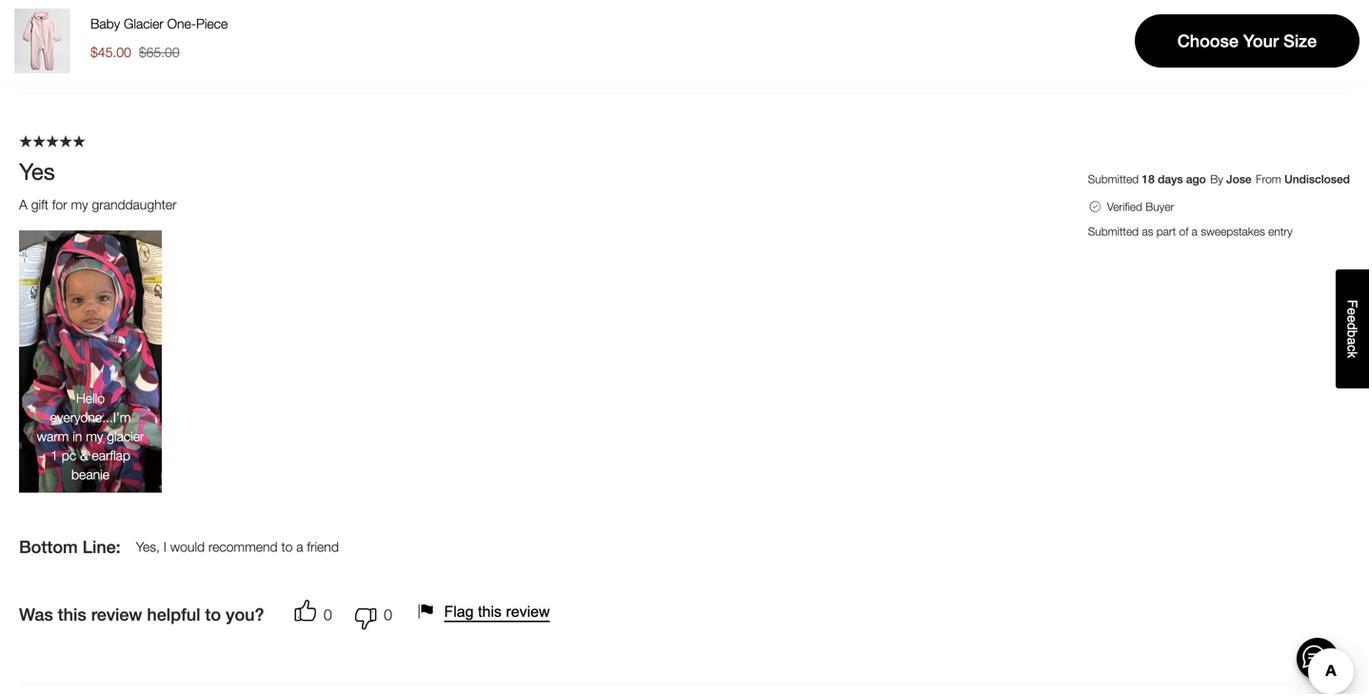 Task type: vqa. For each thing, say whether or not it's contained in the screenshot.
topmost 'Athlete'
no



Task type: locate. For each thing, give the bounding box(es) containing it.
f e e d b a c k
[[1345, 300, 1360, 358]]

this
[[58, 14, 86, 34], [478, 603, 502, 620], [58, 605, 86, 625]]

choose
[[1178, 31, 1239, 51]]

for
[[52, 196, 67, 212]]

1 vertical spatial was
[[19, 605, 53, 625]]

2 was from the top
[[19, 605, 53, 625]]

yes, i would recommend to a friend
[[136, 539, 339, 555]]

earflap
[[92, 448, 130, 463]]

0 horizontal spatial a
[[296, 539, 303, 555]]

this right flag at the left bottom of the page
[[478, 603, 502, 620]]

0 vertical spatial was this review helpful to you?
[[19, 14, 264, 34]]

1 e from the top
[[1345, 308, 1360, 315]]

warm
[[37, 428, 69, 444]]

review up $45.00
[[91, 14, 142, 34]]

a left friend
[[296, 539, 303, 555]]

my
[[71, 196, 88, 212], [86, 428, 103, 444]]

0 vertical spatial was
[[19, 14, 53, 34]]

0 vertical spatial you?
[[226, 14, 264, 34]]

1 vertical spatial a
[[1345, 338, 1360, 345]]

part
[[1157, 225, 1176, 238]]

buyer
[[1146, 200, 1174, 213]]

1 was this review helpful to you? from the top
[[19, 14, 264, 34]]

1 vertical spatial was this review helpful to you?
[[19, 605, 264, 625]]

you? down recommend
[[226, 605, 264, 625]]

0 vertical spatial submitted
[[1088, 172, 1139, 185]]

you? right one-
[[226, 14, 264, 34]]

1 horizontal spatial 0
[[384, 606, 392, 624]]

0 down friend
[[324, 606, 332, 624]]

18
[[1142, 172, 1155, 185]]

was down bottom
[[19, 605, 53, 625]]

0 vertical spatial my
[[71, 196, 88, 212]]

a right of
[[1192, 225, 1198, 238]]

1 vertical spatial my
[[86, 428, 103, 444]]

choose your size
[[1178, 31, 1317, 51]]

a gift for my granddaughter
[[19, 196, 177, 212]]

a for f e e d b a c k
[[1345, 338, 1360, 345]]

e up d
[[1345, 308, 1360, 315]]

1 0 from the left
[[324, 606, 332, 624]]

1 vertical spatial you?
[[226, 605, 264, 625]]

granddaughter
[[92, 196, 177, 212]]

2 horizontal spatial a
[[1345, 338, 1360, 345]]

0 button
[[295, 596, 340, 634], [340, 596, 400, 634]]

submitted for submitted as part of a sweepstakes entry
[[1088, 225, 1139, 238]]

2 0 from the left
[[384, 606, 392, 624]]

this down the bottom line:
[[58, 605, 86, 625]]

a up k
[[1345, 338, 1360, 345]]

submitted
[[1088, 172, 1139, 185], [1088, 225, 1139, 238]]

2 vertical spatial a
[[296, 539, 303, 555]]

&
[[80, 448, 88, 463]]

1 submitted from the top
[[1088, 172, 1139, 185]]

my right for
[[71, 196, 88, 212]]

1 horizontal spatial a
[[1192, 225, 1198, 238]]

by
[[1210, 172, 1223, 185]]

of
[[1179, 225, 1189, 238]]

to right one-
[[205, 14, 221, 34]]

was this review helpful to you? up $65.00
[[19, 14, 264, 34]]

e up b
[[1345, 315, 1360, 323]]

pic image
[[19, 230, 162, 493]]

e
[[1345, 308, 1360, 315], [1345, 315, 1360, 323]]

in
[[73, 428, 82, 444]]

sweepstakes
[[1201, 225, 1265, 238]]

was
[[19, 14, 53, 34], [19, 605, 53, 625]]

f
[[1345, 300, 1360, 308]]

a inside button
[[1345, 338, 1360, 345]]

0 vertical spatial to
[[205, 14, 221, 34]]

baby
[[90, 16, 120, 31]]

0 horizontal spatial 0
[[324, 606, 332, 624]]

flag this review
[[444, 603, 550, 620]]

was left baby
[[19, 14, 53, 34]]

was this review helpful to you? down yes,
[[19, 605, 264, 625]]

helpful down i
[[147, 605, 200, 625]]

0 button left flag at the left bottom of the page
[[340, 596, 400, 634]]

was this review helpful to you?
[[19, 14, 264, 34], [19, 605, 264, 625]]

a
[[1192, 225, 1198, 238], [1345, 338, 1360, 345], [296, 539, 303, 555]]

helpful
[[147, 14, 200, 34], [147, 605, 200, 625]]

1 0 button from the left
[[295, 596, 340, 634]]

helpful up $65.00
[[147, 14, 200, 34]]

to
[[205, 14, 221, 34], [281, 539, 293, 555], [205, 605, 221, 625]]

submitted up the verified
[[1088, 172, 1139, 185]]

1 vertical spatial submitted
[[1088, 225, 1139, 238]]

everyone...i'm
[[50, 409, 131, 425]]

you?
[[226, 14, 264, 34], [226, 605, 264, 625]]

recommend
[[208, 539, 278, 555]]

i
[[164, 539, 166, 555]]

a for yes, i would recommend to a friend
[[296, 539, 303, 555]]

submitted down the verified
[[1088, 225, 1139, 238]]

$45.00
[[90, 44, 131, 60]]

glacier
[[107, 428, 144, 444]]

from
[[1256, 172, 1281, 185]]

0 vertical spatial helpful
[[147, 14, 200, 34]]

a
[[19, 196, 27, 212]]

1 vertical spatial helpful
[[147, 605, 200, 625]]

my right in
[[86, 428, 103, 444]]

this inside button
[[478, 603, 502, 620]]

k
[[1345, 352, 1360, 358]]

2 you? from the top
[[226, 605, 264, 625]]

size
[[1284, 31, 1317, 51]]

submitted for submitted 18 days ago by jose from undisclosed
[[1088, 172, 1139, 185]]

0 left flag at the left bottom of the page
[[384, 606, 392, 624]]

review right flag at the left bottom of the page
[[506, 603, 550, 620]]

0
[[324, 606, 332, 624], [384, 606, 392, 624]]

1 was from the top
[[19, 14, 53, 34]]

choose your size button
[[1135, 14, 1360, 68]]

2 submitted from the top
[[1088, 225, 1139, 238]]

pc
[[62, 448, 76, 463]]

to left friend
[[281, 539, 293, 555]]

review
[[91, 14, 142, 34], [506, 603, 550, 620], [91, 605, 142, 625]]

0 button down friend
[[295, 596, 340, 634]]

verified
[[1107, 200, 1143, 213]]

to down yes, i would recommend to a friend
[[205, 605, 221, 625]]



Task type: describe. For each thing, give the bounding box(es) containing it.
glacier
[[124, 16, 164, 31]]

b
[[1345, 330, 1360, 338]]

2 vertical spatial to
[[205, 605, 221, 625]]

bottom line:
[[19, 537, 121, 557]]

bottom
[[19, 537, 78, 557]]

0 vertical spatial a
[[1192, 225, 1198, 238]]

verified buyer
[[1107, 200, 1174, 213]]

2 was this review helpful to you? from the top
[[19, 605, 264, 625]]

2 0 button from the left
[[340, 596, 400, 634]]

2 e from the top
[[1345, 315, 1360, 323]]

f e e d b a c k button
[[1336, 270, 1369, 389]]

$65.00
[[139, 44, 180, 60]]

1 helpful from the top
[[147, 14, 200, 34]]

days
[[1158, 172, 1183, 185]]

d
[[1345, 323, 1360, 330]]

1
[[51, 448, 58, 463]]

submitted 18 days ago by jose from undisclosed
[[1088, 172, 1350, 185]]

would
[[170, 539, 205, 555]]

c
[[1345, 345, 1360, 352]]

yes,
[[136, 539, 160, 555]]

0 for second 0 button from right
[[324, 606, 332, 624]]

https://images.thenorthface.com/is/image/thenorthface/nf0a84mf_rs4_hero?$color swatch$ image
[[10, 9, 74, 73]]

review down line:
[[91, 605, 142, 625]]

flag this review button
[[415, 600, 558, 623]]

my inside "hello everyone...i'm warm in my glacier 1 pc & earflap beanie"
[[86, 428, 103, 444]]

ago
[[1186, 172, 1206, 185]]

1 vertical spatial to
[[281, 539, 293, 555]]

friend
[[307, 539, 339, 555]]

hello
[[76, 390, 105, 406]]

baby glacier one-piece
[[90, 16, 228, 31]]

0 for 1st 0 button from right
[[384, 606, 392, 624]]

undisclosed
[[1285, 172, 1350, 185]]

this left baby
[[58, 14, 86, 34]]

yes
[[19, 157, 55, 185]]

entry
[[1268, 225, 1293, 238]]

review inside button
[[506, 603, 550, 620]]

submitted as part of a sweepstakes entry
[[1088, 225, 1293, 238]]

jose
[[1227, 172, 1252, 185]]

piece
[[196, 16, 228, 31]]

1 you? from the top
[[226, 14, 264, 34]]

2 helpful from the top
[[147, 605, 200, 625]]

one-
[[167, 16, 196, 31]]

flag
[[444, 603, 474, 620]]

gift
[[31, 196, 48, 212]]

line:
[[83, 537, 121, 557]]

hello everyone...i'm warm in my glacier 1 pc & earflap beanie
[[37, 390, 144, 482]]

as
[[1142, 225, 1154, 238]]

beanie
[[71, 467, 109, 482]]

your
[[1243, 31, 1279, 51]]



